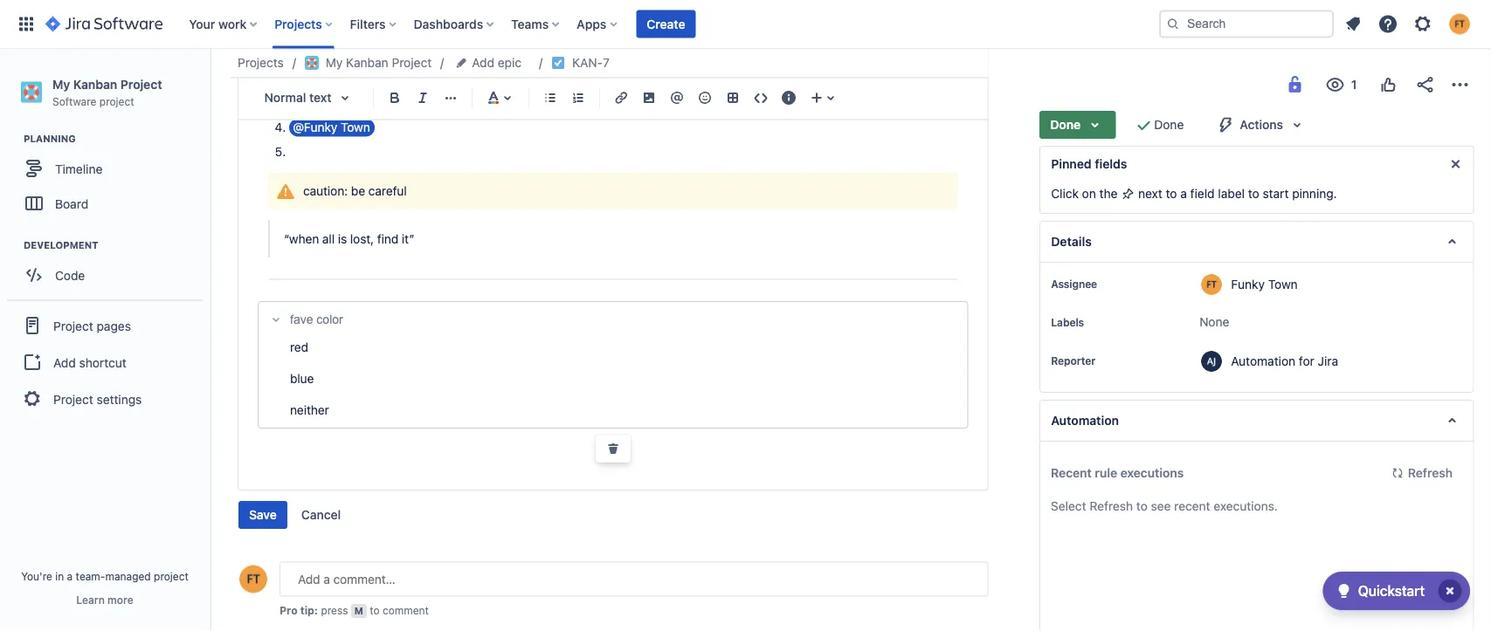 Task type: vqa. For each thing, say whether or not it's contained in the screenshot.
reporter
yes



Task type: locate. For each thing, give the bounding box(es) containing it.
add epic
[[472, 55, 522, 70]]

assignee pin to top image
[[1101, 277, 1115, 291]]

activity
[[238, 579, 282, 593]]

actions button
[[1205, 111, 1318, 139]]

normal
[[264, 90, 306, 105]]

issue right 'this'
[[457, 45, 486, 59]]

save
[[249, 509, 277, 523]]

0 vertical spatial automation
[[1231, 354, 1295, 368]]

remove image
[[603, 439, 624, 460]]

:innocent: image
[[289, 95, 307, 113], [289, 95, 307, 113]]

project left sidebar navigation image
[[120, 77, 162, 91]]

0 horizontal spatial a
[[67, 571, 73, 583]]

notifications image
[[1343, 14, 1364, 35]]

0 vertical spatial a
[[1180, 187, 1187, 201]]

0 vertical spatial my
[[326, 55, 343, 70]]

history button
[[395, 600, 447, 621]]

find
[[377, 232, 399, 246]]

assignee
[[1051, 278, 1097, 290]]

projects up when
[[275, 17, 322, 31]]

bold ⌘b image
[[384, 87, 405, 108]]

pinned
[[1051, 157, 1091, 171]]

1 vertical spatial projects
[[238, 55, 284, 70]]

automation element
[[1039, 400, 1474, 442]]

a for in
[[67, 571, 73, 583]]

add left epic
[[472, 55, 495, 70]]

group containing project pages
[[7, 300, 203, 424]]

to right "m"
[[370, 605, 380, 617]]

automation
[[1231, 354, 1295, 368], [1051, 414, 1119, 428]]

text
[[309, 90, 332, 105]]

a
[[1180, 187, 1187, 201], [67, 571, 73, 583]]

to left start
[[1248, 187, 1259, 201]]

pro tip: press m to comment
[[280, 605, 429, 617]]

my right my kanban project icon
[[326, 55, 343, 70]]

add inside add shortcut button
[[53, 355, 76, 370]]

bullet list ⌘⇧8 image
[[540, 87, 561, 108]]

0 horizontal spatial done
[[1050, 118, 1081, 132]]

fields
[[1095, 157, 1127, 171]]

done up pinned
[[1050, 118, 1081, 132]]

jira software image
[[45, 14, 163, 35], [45, 14, 163, 35]]

managed
[[105, 571, 151, 583]]

comments button
[[315, 600, 388, 621]]

pro
[[280, 605, 298, 617]]

your profile and settings image
[[1450, 14, 1470, 35]]

1 vertical spatial a
[[67, 571, 73, 583]]

issue down filters
[[352, 45, 381, 59]]

done
[[1050, 118, 1081, 132], [1154, 118, 1184, 132]]

add for add epic
[[472, 55, 495, 70]]

project right software
[[99, 95, 134, 107]]

projects for projects "dropdown button"
[[275, 17, 322, 31]]

menu bar
[[279, 600, 451, 621]]

0 horizontal spatial automation
[[1051, 414, 1119, 428]]

kanban for my kanban project software project
[[73, 77, 117, 91]]

automation down reporter
[[1051, 414, 1119, 428]]

project up add shortcut
[[53, 319, 93, 333]]

teams button
[[506, 10, 566, 38]]

mention image
[[667, 87, 688, 108]]

pages
[[97, 319, 131, 333]]

share image
[[1415, 74, 1436, 95]]

1 horizontal spatial issue
[[457, 45, 486, 59]]

filters
[[350, 17, 386, 31]]

board
[[55, 196, 88, 211]]

projects inside "dropdown button"
[[275, 17, 322, 31]]

table image
[[723, 87, 744, 108]]

0 horizontal spatial town
[[341, 120, 370, 134]]

1 vertical spatial automation
[[1051, 414, 1119, 428]]

Give this expand a title... text field
[[287, 310, 964, 331]]

save button
[[239, 502, 287, 530]]

in
[[55, 571, 64, 583]]

it worked
[[289, 69, 334, 86]]

create
[[647, 17, 685, 31]]

careful
[[368, 184, 407, 198]]

1 vertical spatial my
[[52, 77, 70, 91]]

add image, video, or file image
[[639, 87, 660, 108]]

team-
[[76, 571, 105, 583]]

1 horizontal spatial automation
[[1231, 354, 1295, 368]]

kan-7 link
[[572, 52, 610, 73]]

town for funky town
[[1268, 277, 1298, 291]]

done image
[[1133, 114, 1154, 135]]

town
[[341, 120, 370, 134], [1268, 277, 1298, 291]]

a right in
[[67, 571, 73, 583]]

project down add shortcut
[[53, 392, 93, 407]]

1 vertical spatial town
[[1268, 277, 1298, 291]]

2 done from the left
[[1154, 118, 1184, 132]]

0 horizontal spatial add
[[53, 355, 76, 370]]

0 vertical spatial town
[[341, 120, 370, 134]]

0 vertical spatial project
[[99, 95, 134, 107]]

banner
[[0, 0, 1491, 49]]

apps button
[[572, 10, 624, 38]]

dismiss quickstart image
[[1436, 578, 1464, 605]]

1 vertical spatial kanban
[[73, 77, 117, 91]]

field
[[1190, 187, 1215, 201]]

1 horizontal spatial done
[[1154, 118, 1184, 132]]

kanban up software
[[73, 77, 117, 91]]

1 vertical spatial add
[[53, 355, 76, 370]]

my
[[326, 55, 343, 70], [52, 77, 70, 91]]

1 horizontal spatial add
[[472, 55, 495, 70]]

2 horizontal spatial to
[[1248, 187, 1259, 201]]

7
[[603, 55, 610, 70]]

2 issue from the left
[[457, 45, 486, 59]]

town right @funky
[[341, 120, 370, 134]]

town right 'funky'
[[1268, 277, 1298, 291]]

details element
[[1039, 221, 1474, 263]]

kanban inside "my kanban project software project"
[[73, 77, 117, 91]]

quickstart button
[[1323, 572, 1470, 611]]

0 horizontal spatial my
[[52, 77, 70, 91]]

1 done from the left
[[1050, 118, 1081, 132]]

you're in a team-managed project
[[21, 571, 189, 583]]

code snippet image
[[751, 87, 772, 108]]

projects left the it on the left of page
[[238, 55, 284, 70]]

projects link
[[238, 52, 284, 73]]

my inside "my kanban project software project"
[[52, 77, 70, 91]]

done inside dropdown button
[[1050, 118, 1081, 132]]

caution:
[[303, 184, 348, 198]]

1 horizontal spatial my
[[326, 55, 343, 70]]

project inside "link"
[[53, 319, 93, 333]]

add left shortcut
[[53, 355, 76, 370]]

development group
[[9, 239, 209, 298]]

development
[[24, 240, 98, 251]]

history
[[400, 603, 442, 617]]

a left field
[[1180, 187, 1187, 201]]

add for add shortcut
[[53, 355, 76, 370]]

my up software
[[52, 77, 70, 91]]

kanban for my kanban project
[[346, 55, 389, 70]]

to right next
[[1166, 187, 1177, 201]]

1 horizontal spatial a
[[1180, 187, 1187, 201]]

click on the
[[1051, 187, 1121, 201]]

kan-
[[572, 55, 603, 70]]

all
[[322, 232, 335, 246]]

code
[[55, 268, 85, 282]]

0 horizontal spatial kanban
[[73, 77, 117, 91]]

group
[[7, 300, 203, 424]]

1 horizontal spatial project
[[154, 571, 189, 583]]

search image
[[1166, 17, 1180, 31]]

0 vertical spatial projects
[[275, 17, 322, 31]]

1 horizontal spatial town
[[1268, 277, 1298, 291]]

task image
[[551, 56, 565, 70]]

menu bar containing all
[[279, 600, 451, 621]]

kanban
[[346, 55, 389, 70], [73, 77, 117, 91]]

@funky town
[[293, 120, 370, 134]]

town inside description - main content area, start typing to enter text. text box
[[341, 120, 370, 134]]

add inside add epic popup button
[[472, 55, 495, 70]]

labels
[[1051, 316, 1084, 329]]

done up next
[[1154, 118, 1184, 132]]

worked
[[300, 74, 334, 86]]

0 vertical spatial kanban
[[346, 55, 389, 70]]

software
[[52, 95, 96, 107]]

1 horizontal spatial kanban
[[346, 55, 389, 70]]

be
[[351, 184, 365, 198]]

0 vertical spatial add
[[472, 55, 495, 70]]

my kanban project software project
[[52, 77, 162, 107]]

is
[[338, 232, 347, 246]]

comment
[[383, 605, 429, 617]]

issue
[[352, 45, 381, 59], [457, 45, 486, 59]]

a for to
[[1180, 187, 1187, 201]]

new
[[326, 45, 349, 59]]

created
[[515, 45, 558, 59]]

"when
[[284, 232, 319, 246]]

projects
[[275, 17, 322, 31], [238, 55, 284, 70]]

actions
[[1240, 118, 1283, 132]]

add epic button
[[453, 52, 527, 73]]

project left 'this'
[[392, 55, 432, 70]]

settings
[[97, 392, 142, 407]]

normal text
[[264, 90, 332, 105]]

"when all is lost, find it"
[[284, 232, 415, 246]]

kanban down filters
[[346, 55, 389, 70]]

more formatting image
[[440, 87, 461, 108]]

my kanban project image
[[305, 56, 319, 70]]

sidebar navigation image
[[190, 70, 229, 105]]

0 horizontal spatial project
[[99, 95, 134, 107]]

automation left for on the right of the page
[[1231, 354, 1295, 368]]

all button
[[283, 600, 308, 621]]

project right managed
[[154, 571, 189, 583]]

project
[[392, 55, 432, 70], [120, 77, 162, 91], [53, 319, 93, 333], [53, 392, 93, 407]]

0 horizontal spatial issue
[[352, 45, 381, 59]]



Task type: describe. For each thing, give the bounding box(es) containing it.
done button
[[1039, 111, 1116, 139]]

filters button
[[345, 10, 403, 38]]

project settings
[[53, 392, 142, 407]]

next to a field label to start pinning.
[[1135, 187, 1337, 201]]

my kanban project
[[326, 55, 432, 70]]

projects for projects link
[[238, 55, 284, 70]]

funky
[[1231, 277, 1265, 291]]

this
[[433, 45, 454, 59]]

blue
[[290, 372, 314, 387]]

project settings link
[[7, 380, 203, 419]]

1 vertical spatial project
[[154, 571, 189, 583]]

work
[[218, 17, 247, 31]]

when new issue created, this issue also created
[[289, 45, 558, 59]]

copy link to issue image
[[606, 55, 620, 69]]

collapse content image
[[266, 310, 287, 331]]

quickstart
[[1358, 583, 1425, 600]]

normal text button
[[256, 79, 366, 117]]

caution: be careful
[[303, 184, 407, 198]]

you're
[[21, 571, 52, 583]]

red
[[290, 341, 308, 355]]

appswitcher icon image
[[16, 14, 37, 35]]

for
[[1299, 354, 1314, 368]]

vote options: no one has voted for this issue yet. image
[[1378, 74, 1399, 95]]

my for my kanban project software project
[[52, 77, 70, 91]]

click
[[1051, 187, 1079, 201]]

learn more button
[[76, 593, 133, 607]]

pinning.
[[1292, 187, 1337, 201]]

town for @funky town
[[341, 120, 370, 134]]

automation for automation
[[1051, 414, 1119, 428]]

more
[[108, 594, 133, 606]]

cancel
[[301, 509, 341, 523]]

add shortcut
[[53, 355, 126, 370]]

1 issue from the left
[[352, 45, 381, 59]]

when
[[292, 45, 322, 59]]

timeline
[[55, 161, 103, 176]]

the
[[1099, 187, 1117, 201]]

planning group
[[9, 132, 209, 226]]

your
[[189, 17, 215, 31]]

press
[[321, 605, 348, 617]]

automation for automation for jira
[[1231, 354, 1295, 368]]

your work
[[189, 17, 247, 31]]

projects button
[[269, 10, 340, 38]]

board link
[[9, 186, 201, 221]]

actions image
[[1450, 74, 1470, 95]]

my for my kanban project
[[326, 55, 343, 70]]

none
[[1199, 315, 1229, 329]]

project inside "my kanban project software project"
[[120, 77, 162, 91]]

create button
[[636, 10, 696, 38]]

project inside "my kanban project software project"
[[99, 95, 134, 107]]

info panel image
[[778, 87, 799, 108]]

planning image
[[3, 129, 24, 150]]

primary element
[[10, 0, 1159, 48]]

also
[[489, 45, 512, 59]]

settings image
[[1413, 14, 1434, 35]]

all
[[288, 603, 302, 617]]

1 horizontal spatial to
[[1166, 187, 1177, 201]]

dashboards
[[414, 17, 483, 31]]

emoji image
[[695, 87, 716, 108]]

project pages link
[[7, 307, 203, 345]]

project pages
[[53, 319, 131, 333]]

planning
[[24, 133, 76, 145]]

@funky
[[293, 120, 338, 134]]

cancel button
[[291, 502, 351, 530]]

banner containing your work
[[0, 0, 1491, 49]]

m
[[355, 606, 363, 617]]

link image
[[611, 87, 632, 108]]

created,
[[384, 45, 430, 59]]

learn
[[76, 594, 105, 606]]

numbered list ⌘⇧7 image
[[568, 87, 589, 108]]

hide message image
[[1445, 154, 1466, 175]]

help image
[[1378, 14, 1399, 35]]

my kanban project link
[[305, 52, 432, 73]]

on
[[1082, 187, 1096, 201]]

check image
[[1334, 581, 1355, 602]]

automation for jira
[[1231, 354, 1338, 368]]

next
[[1138, 187, 1162, 201]]

neither
[[290, 404, 329, 418]]

kan-7
[[572, 55, 610, 70]]

italic ⌘i image
[[412, 87, 433, 108]]

shortcut
[[79, 355, 126, 370]]

dashboards button
[[409, 10, 501, 38]]

panel warning image
[[275, 182, 296, 203]]

profile image of funky town image
[[239, 566, 267, 594]]

reporter
[[1051, 355, 1095, 367]]

details
[[1051, 235, 1092, 249]]

pinned fields
[[1051, 157, 1127, 171]]

Search field
[[1159, 10, 1334, 38]]

jira
[[1318, 354, 1338, 368]]

comments
[[320, 603, 383, 617]]

development image
[[3, 235, 24, 256]]

0 horizontal spatial to
[[370, 605, 380, 617]]

Description - Main content area, start typing to enter text. text field
[[258, 42, 969, 461]]

teams
[[511, 17, 549, 31]]

label
[[1218, 187, 1245, 201]]

Add a comment… field
[[280, 562, 989, 597]]

start
[[1263, 187, 1289, 201]]

code link
[[9, 258, 201, 293]]

add shortcut button
[[7, 345, 203, 380]]

funky town
[[1231, 277, 1298, 291]]

learn more
[[76, 594, 133, 606]]

it
[[289, 69, 296, 83]]

your work button
[[184, 10, 264, 38]]



